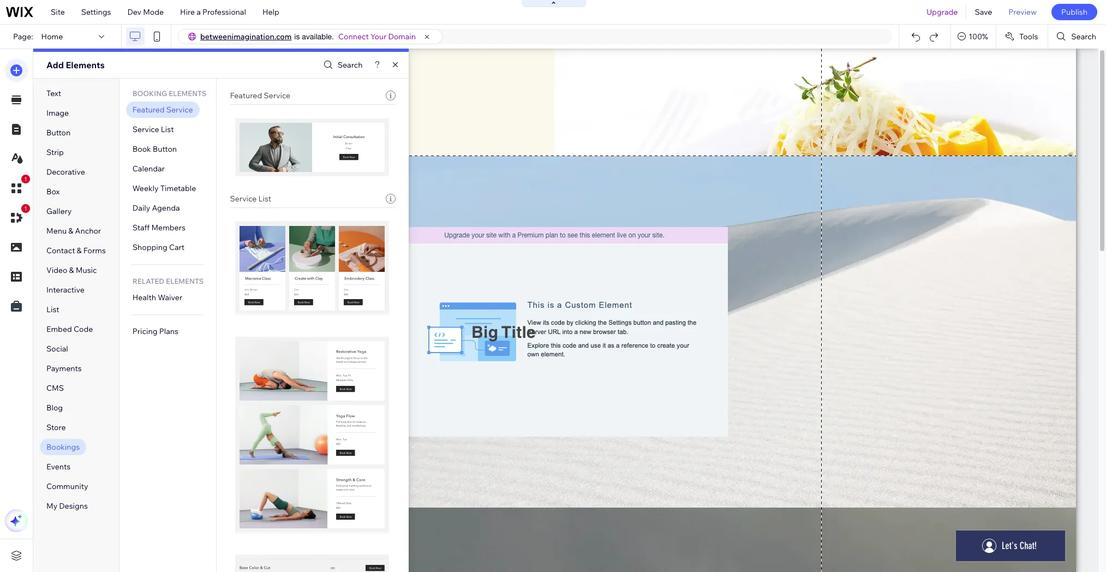 Task type: locate. For each thing, give the bounding box(es) containing it.
list
[[161, 124, 174, 134], [258, 194, 271, 204], [46, 305, 59, 314]]

& left forms
[[77, 246, 82, 255]]

tools button
[[997, 25, 1048, 49]]

button down image
[[46, 128, 71, 138]]

pricing
[[133, 326, 158, 336]]

1 horizontal spatial search button
[[1049, 25, 1107, 49]]

1 horizontal spatial list
[[161, 124, 174, 134]]

search down the 'connect'
[[338, 60, 363, 70]]

upgrade
[[927, 7, 958, 17]]

2 vertical spatial &
[[69, 265, 74, 275]]

book button
[[133, 144, 177, 154]]

1 button left the menu
[[5, 204, 30, 229]]

1 vertical spatial button
[[153, 144, 177, 154]]

payments
[[46, 364, 82, 373]]

0 vertical spatial 1
[[24, 176, 27, 182]]

0 vertical spatial service list
[[133, 124, 174, 134]]

0 vertical spatial featured service
[[230, 91, 291, 100]]

community
[[46, 481, 88, 491]]

elements up waiver
[[166, 277, 204, 285]]

1 vertical spatial elements
[[166, 277, 204, 285]]

anchor
[[75, 226, 101, 236]]

1 horizontal spatial featured service
[[230, 91, 291, 100]]

1 vertical spatial 1 button
[[5, 204, 30, 229]]

available.
[[302, 32, 334, 41]]

shopping
[[133, 242, 167, 252]]

1 vertical spatial &
[[77, 246, 82, 255]]

search button down the 'connect'
[[321, 57, 363, 73]]

& right the menu
[[68, 226, 73, 236]]

calendar
[[133, 164, 165, 174]]

plans
[[159, 326, 178, 336]]

search
[[1072, 32, 1097, 41], [338, 60, 363, 70]]

search button
[[1049, 25, 1107, 49], [321, 57, 363, 73]]

service
[[264, 91, 291, 100], [166, 105, 193, 115], [133, 124, 159, 134], [230, 194, 257, 204]]

save
[[975, 7, 993, 17]]

daily agenda
[[133, 203, 180, 213]]

daily
[[133, 203, 150, 213]]

0 vertical spatial elements
[[169, 89, 207, 98]]

video & music
[[46, 265, 97, 275]]

social
[[46, 344, 68, 354]]

menu
[[46, 226, 67, 236]]

1 horizontal spatial service list
[[230, 194, 271, 204]]

hire a professional
[[180, 7, 246, 17]]

store
[[46, 423, 66, 432]]

1 button left box
[[5, 175, 30, 200]]

featured
[[230, 91, 262, 100], [133, 105, 165, 115]]

& right video
[[69, 265, 74, 275]]

1 1 button from the top
[[5, 175, 30, 200]]

&
[[68, 226, 73, 236], [77, 246, 82, 255], [69, 265, 74, 275]]

professional
[[203, 7, 246, 17]]

tools
[[1020, 32, 1038, 41]]

0 vertical spatial search button
[[1049, 25, 1107, 49]]

1 vertical spatial search
[[338, 60, 363, 70]]

elements right booking
[[169, 89, 207, 98]]

related
[[133, 277, 164, 285]]

is
[[294, 32, 300, 41]]

publish button
[[1052, 4, 1098, 20]]

elements
[[66, 60, 105, 70]]

1 vertical spatial list
[[258, 194, 271, 204]]

help
[[263, 7, 279, 17]]

dev
[[127, 7, 141, 17]]

0 horizontal spatial list
[[46, 305, 59, 314]]

embed
[[46, 324, 72, 334]]

1 vertical spatial featured service
[[133, 105, 193, 115]]

0 horizontal spatial button
[[46, 128, 71, 138]]

100% button
[[952, 25, 996, 49]]

menu & anchor
[[46, 226, 101, 236]]

1 1 from the top
[[24, 176, 27, 182]]

service list
[[133, 124, 174, 134], [230, 194, 271, 204]]

1 vertical spatial 1
[[24, 205, 27, 212]]

0 horizontal spatial featured service
[[133, 105, 193, 115]]

elements for related elements
[[166, 277, 204, 285]]

featured service
[[230, 91, 291, 100], [133, 105, 193, 115]]

my designs
[[46, 501, 88, 511]]

1 button
[[5, 175, 30, 200], [5, 204, 30, 229]]

members
[[151, 223, 186, 233]]

1 horizontal spatial button
[[153, 144, 177, 154]]

1
[[24, 176, 27, 182], [24, 205, 27, 212]]

button right book
[[153, 144, 177, 154]]

1 vertical spatial search button
[[321, 57, 363, 73]]

100%
[[969, 32, 989, 41]]

interactive
[[46, 285, 85, 295]]

0 vertical spatial 1 button
[[5, 175, 30, 200]]

1 left 'gallery'
[[24, 205, 27, 212]]

0 horizontal spatial search
[[338, 60, 363, 70]]

button
[[46, 128, 71, 138], [153, 144, 177, 154]]

preview
[[1009, 7, 1037, 17]]

1 left decorative
[[24, 176, 27, 182]]

elements
[[169, 89, 207, 98], [166, 277, 204, 285]]

staff members
[[133, 223, 186, 233]]

dev mode
[[127, 7, 164, 17]]

text
[[46, 88, 61, 98]]

events
[[46, 462, 71, 472]]

hire
[[180, 7, 195, 17]]

blog
[[46, 403, 63, 413]]

site
[[51, 7, 65, 17]]

booking
[[133, 89, 167, 98]]

search down publish button
[[1072, 32, 1097, 41]]

0 vertical spatial &
[[68, 226, 73, 236]]

& for video
[[69, 265, 74, 275]]

1 vertical spatial featured
[[133, 105, 165, 115]]

1 vertical spatial service list
[[230, 194, 271, 204]]

related elements
[[133, 277, 204, 285]]

1 horizontal spatial search
[[1072, 32, 1097, 41]]

0 vertical spatial featured
[[230, 91, 262, 100]]

waiver
[[158, 293, 182, 302]]

search button down publish button
[[1049, 25, 1107, 49]]

2 horizontal spatial list
[[258, 194, 271, 204]]

strip
[[46, 147, 64, 157]]

timetable
[[160, 183, 196, 193]]

betweenimagination.com
[[200, 32, 292, 41]]

add elements
[[46, 60, 105, 70]]



Task type: describe. For each thing, give the bounding box(es) containing it.
embed code
[[46, 324, 93, 334]]

shopping cart
[[133, 242, 185, 252]]

bookings
[[46, 442, 80, 452]]

0 vertical spatial list
[[161, 124, 174, 134]]

weekly
[[133, 183, 159, 193]]

my
[[46, 501, 57, 511]]

decorative
[[46, 167, 85, 177]]

book
[[133, 144, 151, 154]]

0 vertical spatial button
[[46, 128, 71, 138]]

domain
[[388, 32, 416, 41]]

0 horizontal spatial service list
[[133, 124, 174, 134]]

& for contact
[[77, 246, 82, 255]]

music
[[76, 265, 97, 275]]

your
[[371, 32, 387, 41]]

preview button
[[1001, 0, 1045, 24]]

is available. connect your domain
[[294, 32, 416, 41]]

forms
[[83, 246, 106, 255]]

cart
[[169, 242, 185, 252]]

image
[[46, 108, 69, 118]]

2 vertical spatial list
[[46, 305, 59, 314]]

0 vertical spatial search
[[1072, 32, 1097, 41]]

health
[[133, 293, 156, 302]]

video
[[46, 265, 67, 275]]

agenda
[[152, 203, 180, 213]]

code
[[74, 324, 93, 334]]

add
[[46, 60, 64, 70]]

home
[[41, 32, 63, 41]]

2 1 from the top
[[24, 205, 27, 212]]

box
[[46, 187, 60, 197]]

2 1 button from the top
[[5, 204, 30, 229]]

save button
[[967, 0, 1001, 24]]

& for menu
[[68, 226, 73, 236]]

designs
[[59, 501, 88, 511]]

contact
[[46, 246, 75, 255]]

cms
[[46, 383, 64, 393]]

staff
[[133, 223, 150, 233]]

a
[[197, 7, 201, 17]]

mode
[[143, 7, 164, 17]]

gallery
[[46, 206, 72, 216]]

weekly timetable
[[133, 183, 196, 193]]

pricing plans
[[133, 326, 178, 336]]

0 horizontal spatial featured
[[133, 105, 165, 115]]

settings
[[81, 7, 111, 17]]

contact & forms
[[46, 246, 106, 255]]

connect
[[338, 32, 369, 41]]

elements for booking elements
[[169, 89, 207, 98]]

publish
[[1062, 7, 1088, 17]]

0 horizontal spatial search button
[[321, 57, 363, 73]]

health waiver
[[133, 293, 182, 302]]

booking elements
[[133, 89, 207, 98]]

1 horizontal spatial featured
[[230, 91, 262, 100]]



Task type: vqa. For each thing, say whether or not it's contained in the screenshot.
contracts
no



